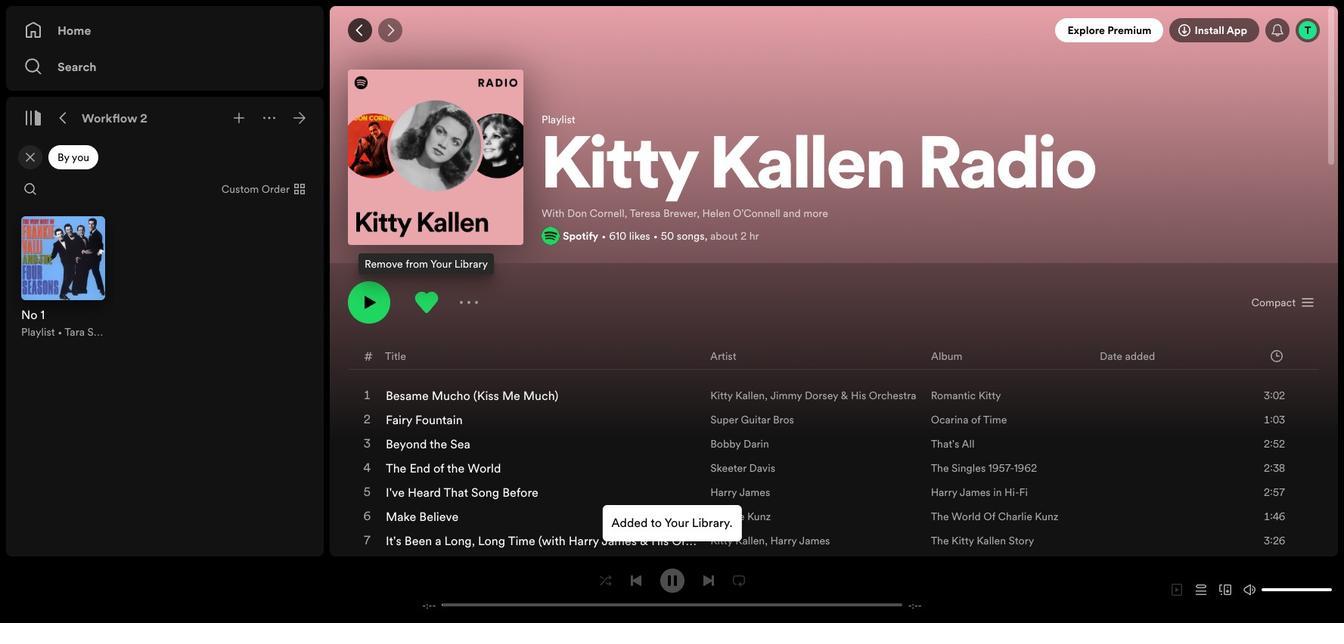 Task type: locate. For each thing, give the bounding box(es) containing it.
, for about
[[705, 229, 708, 244]]

bobby
[[711, 437, 741, 452]]

hr
[[750, 229, 760, 244]]

teresa
[[630, 206, 661, 221]]

2
[[140, 110, 148, 126], [741, 229, 747, 244]]

1:46
[[1265, 509, 1286, 525]]

go forward image
[[384, 24, 397, 36]]

t button
[[1297, 18, 1321, 42]]

:-
[[426, 599, 432, 612], [912, 599, 919, 612]]

added to your library. status
[[603, 506, 742, 542]]

your inside status
[[665, 515, 689, 531]]

1 -:-- from the left
[[423, 599, 436, 612]]

the up that
[[447, 460, 465, 477]]

harry down singles
[[931, 485, 958, 500]]

, left about
[[705, 229, 708, 244]]

of
[[984, 509, 996, 525]]

0 vertical spatial playlist
[[542, 112, 576, 127]]

harry down skeeter
[[711, 485, 737, 500]]

added
[[612, 515, 648, 531]]

2 kitty kallen link from the top
[[711, 534, 765, 549]]

hi-
[[1005, 485, 1020, 500]]

1:03 cell
[[1216, 408, 1307, 432]]

library.
[[692, 515, 733, 531]]

added
[[1126, 349, 1156, 364]]

0 vertical spatial world
[[468, 460, 501, 477]]

date
[[1100, 349, 1123, 364]]

fountain
[[415, 412, 463, 428]]

charlie down harry james
[[711, 509, 745, 525]]

kitty kallen link for kitty kallen , jimmy dorsey & his orchestra
[[711, 388, 765, 403]]

2 left "hr"
[[741, 229, 747, 244]]

that's all
[[931, 437, 975, 452]]

the end of the world link
[[386, 460, 501, 477]]

james
[[740, 485, 771, 500], [960, 485, 991, 500], [800, 534, 831, 549]]

charlie down hi-
[[999, 509, 1033, 525]]

2 - from the left
[[432, 599, 436, 612]]

kitty up time
[[979, 388, 1002, 403]]

None search field
[[18, 177, 42, 201]]

from
[[406, 257, 428, 272]]

charlie
[[711, 509, 745, 525], [999, 509, 1033, 525]]

your
[[431, 257, 452, 272], [665, 515, 689, 531]]

playlist for •
[[21, 324, 55, 340]]

before
[[503, 484, 539, 501]]

bobby darin
[[711, 437, 770, 452]]

explore premium button
[[1056, 18, 1164, 42]]

kitty down the world of charlie kunz link
[[952, 534, 975, 549]]

kitty down library.
[[711, 534, 733, 549]]

romantic kitty link
[[931, 388, 1002, 403]]

dorsey
[[805, 388, 839, 403]]

jimmy
[[771, 388, 803, 403]]

harry james link
[[711, 485, 771, 500], [771, 534, 831, 549]]

enable shuffle image
[[600, 575, 612, 587]]

0 horizontal spatial your
[[431, 257, 452, 272]]

in
[[994, 485, 1002, 500]]

helen
[[703, 206, 731, 221]]

search in your library image
[[24, 183, 36, 195]]

t
[[1305, 23, 1312, 38]]

your right to
[[665, 515, 689, 531]]

harry
[[711, 485, 737, 500], [931, 485, 958, 500], [771, 534, 797, 549]]

your right "from"
[[431, 257, 452, 272]]

1 vertical spatial your
[[665, 515, 689, 531]]

0 horizontal spatial charlie
[[711, 509, 745, 525]]

,
[[705, 229, 708, 244], [765, 388, 768, 403], [765, 534, 768, 549]]

kitty kallen link up super
[[711, 388, 765, 403]]

workflow 2
[[82, 110, 148, 126]]

kitty
[[542, 133, 698, 206], [711, 388, 733, 403], [979, 388, 1002, 403], [711, 534, 733, 549], [952, 534, 975, 549]]

go back image
[[354, 24, 366, 36]]

skeeter davis link
[[711, 461, 776, 476]]

beyond
[[386, 436, 427, 453]]

1 horizontal spatial 2
[[741, 229, 747, 244]]

, down charlie kunz
[[765, 534, 768, 549]]

to
[[651, 515, 662, 531]]

none search field inside main element
[[18, 177, 42, 201]]

1 horizontal spatial of
[[972, 412, 981, 428]]

0 horizontal spatial 2
[[140, 110, 148, 126]]

orchestra
[[869, 388, 917, 403]]

spotify image
[[542, 227, 560, 245]]

2 horizontal spatial james
[[960, 485, 991, 500]]

1 horizontal spatial james
[[800, 534, 831, 549]]

0 vertical spatial of
[[972, 412, 981, 428]]

pause image
[[666, 575, 679, 587]]

1 vertical spatial kitty kallen link
[[711, 534, 765, 549]]

1 vertical spatial 2
[[741, 229, 747, 244]]

the down the world of charlie kunz link
[[931, 534, 950, 549]]

your for to
[[665, 515, 689, 531]]

1 horizontal spatial charlie
[[999, 509, 1033, 525]]

of left time
[[972, 412, 981, 428]]

kitty kallen radio grid
[[331, 342, 1338, 624]]

top bar and user menu element
[[330, 6, 1339, 54]]

that
[[444, 484, 469, 501]]

the kitty kallen story
[[931, 534, 1035, 549]]

group containing playlist
[[12, 207, 114, 349]]

1 horizontal spatial your
[[665, 515, 689, 531]]

the down the harry james in hi-fi
[[931, 509, 950, 525]]

1 vertical spatial of
[[434, 460, 445, 477]]

1 vertical spatial ,
[[765, 388, 768, 403]]

i've
[[386, 484, 405, 501]]

story
[[1009, 534, 1035, 549]]

harry james link up charlie kunz link on the right bottom
[[711, 485, 771, 500]]

the left sea
[[430, 436, 448, 453]]

0 horizontal spatial playlist
[[21, 324, 55, 340]]

fi
[[1020, 485, 1029, 500]]

group inside main element
[[12, 207, 114, 349]]

, for jimmy
[[765, 388, 768, 403]]

harry james link down charlie kunz
[[771, 534, 831, 549]]

group
[[12, 207, 114, 349]]

0 horizontal spatial -:--
[[423, 599, 436, 612]]

2:57
[[1265, 485, 1286, 500]]

likes
[[630, 229, 651, 244]]

0 horizontal spatial :-
[[426, 599, 432, 612]]

ocarina of time link
[[931, 412, 1008, 428]]

explore
[[1068, 23, 1106, 38]]

2 horizontal spatial harry
[[931, 485, 958, 500]]

duration image
[[1272, 350, 1284, 362]]

harry for harry james
[[711, 485, 737, 500]]

kitty kallen link down charlie kunz
[[711, 534, 765, 549]]

1 horizontal spatial :-
[[912, 599, 919, 612]]

1 vertical spatial playlist
[[21, 324, 55, 340]]

the end of the world
[[386, 460, 501, 477]]

50
[[661, 229, 675, 244]]

kitty kallen , harry james
[[711, 534, 831, 549]]

1962
[[1015, 461, 1038, 476]]

beyond the sea link
[[386, 436, 471, 453]]

clear filters image
[[24, 151, 36, 163]]

world left the of
[[952, 509, 981, 525]]

0 vertical spatial your
[[431, 257, 452, 272]]

duration element
[[1272, 350, 1284, 362]]

i've heard that song before link
[[386, 484, 539, 501]]

and
[[784, 206, 801, 221]]

mucho
[[432, 388, 471, 404]]

1 horizontal spatial world
[[952, 509, 981, 525]]

next image
[[703, 575, 715, 587]]

0 horizontal spatial harry
[[711, 485, 737, 500]]

workflow
[[82, 110, 137, 126]]

0 horizontal spatial of
[[434, 460, 445, 477]]

# row
[[349, 343, 1320, 370]]

2 charlie from the left
[[999, 509, 1033, 525]]

2 :- from the left
[[912, 599, 919, 612]]

super
[[711, 412, 739, 428]]

2 inside button
[[140, 110, 148, 126]]

harry down charlie kunz
[[771, 534, 797, 549]]

0 horizontal spatial world
[[468, 460, 501, 477]]

install app
[[1195, 23, 1248, 38]]

playlist inside playlist kitty kallen radio with don cornell, teresa brewer, helen o'connell and more
[[542, 112, 576, 127]]

0 horizontal spatial james
[[740, 485, 771, 500]]

playlist inside group
[[21, 324, 55, 340]]

, left 'jimmy'
[[765, 388, 768, 403]]

kitty up super
[[711, 388, 733, 403]]

his
[[851, 388, 867, 403]]

harry james in hi-fi
[[931, 485, 1029, 500]]

2 right workflow
[[140, 110, 148, 126]]

0 vertical spatial 2
[[140, 110, 148, 126]]

volume high image
[[1244, 584, 1256, 596]]

kitty for playlist kitty kallen radio with don cornell, teresa brewer, helen o'connell and more
[[542, 133, 698, 206]]

besame mucho (kiss me much)
[[386, 388, 559, 404]]

remove from your library tooltip
[[365, 257, 488, 272]]

of right "end"
[[434, 460, 445, 477]]

# column header
[[364, 343, 373, 369]]

1 kitty kallen link from the top
[[711, 388, 765, 403]]

remove
[[365, 257, 403, 272]]

cell
[[1100, 384, 1204, 408], [1100, 408, 1204, 432], [1100, 432, 1204, 456], [362, 553, 374, 577], [386, 553, 699, 577], [711, 553, 919, 577], [931, 553, 1088, 577], [1100, 553, 1204, 577], [1216, 553, 1307, 577]]

kitty kallen link
[[711, 388, 765, 403], [711, 534, 765, 549]]

Disable repeat checkbox
[[727, 569, 751, 593]]

1 horizontal spatial kunz
[[1036, 509, 1059, 525]]

kitty up 610 at the top left of page
[[542, 133, 698, 206]]

playlist
[[542, 112, 576, 127], [21, 324, 55, 340]]

more
[[804, 206, 829, 221]]

kitty kallen link for kitty kallen , harry james
[[711, 534, 765, 549]]

0 vertical spatial kitty kallen link
[[711, 388, 765, 403]]

kitty inside playlist kitty kallen radio with don cornell, teresa brewer, helen o'connell and more
[[542, 133, 698, 206]]

the
[[386, 460, 407, 477], [931, 461, 950, 476], [931, 509, 950, 525], [931, 534, 950, 549]]

world up "song" at the left bottom
[[468, 460, 501, 477]]

1 horizontal spatial -:--
[[909, 599, 922, 612]]

fairy
[[386, 412, 412, 428]]

spotify link
[[563, 229, 599, 244]]

brewer,
[[664, 206, 700, 221]]

1 horizontal spatial playlist
[[542, 112, 576, 127]]

album
[[932, 349, 963, 364]]

1 - from the left
[[423, 599, 426, 612]]

1 kunz from the left
[[748, 509, 771, 525]]

the down that's
[[931, 461, 950, 476]]

romantic kitty
[[931, 388, 1002, 403]]

2 vertical spatial ,
[[765, 534, 768, 549]]

0 horizontal spatial kunz
[[748, 509, 771, 525]]

the left "end"
[[386, 460, 407, 477]]

0 vertical spatial ,
[[705, 229, 708, 244]]



Task type: vqa. For each thing, say whether or not it's contained in the screenshot.


Task type: describe. For each thing, give the bounding box(es) containing it.
bobby darin link
[[711, 437, 770, 452]]

super guitar bros link
[[711, 412, 795, 428]]

2 -:-- from the left
[[909, 599, 922, 612]]

workflow 2 button
[[79, 106, 151, 130]]

the kitty kallen story link
[[931, 534, 1035, 549]]

the for the kitty kallen story
[[931, 534, 950, 549]]

jimmy dorsey & his orchestra link
[[771, 388, 917, 403]]

don
[[568, 206, 587, 221]]

(kiss
[[474, 388, 499, 404]]

that's
[[931, 437, 960, 452]]

install app link
[[1170, 18, 1260, 42]]

1 charlie from the left
[[711, 509, 745, 525]]

playlist •
[[21, 324, 65, 340]]

player controls element
[[406, 569, 939, 612]]

the singles 1957-1962 link
[[931, 461, 1038, 476]]

charlie kunz link
[[711, 509, 771, 525]]

singles
[[952, 461, 986, 476]]

the for the end of the world
[[386, 460, 407, 477]]

james for harry james in hi-fi
[[960, 485, 991, 500]]

by you
[[58, 150, 89, 165]]

Compact button
[[1246, 291, 1321, 315]]

added to your library.
[[612, 515, 733, 531]]

the for the world of charlie kunz
[[931, 509, 950, 525]]

connect to a device image
[[1220, 584, 1232, 596]]

4 - from the left
[[919, 599, 922, 612]]

spotify
[[563, 229, 599, 244]]

end
[[410, 460, 431, 477]]

ocarina
[[931, 412, 969, 428]]

custom order
[[222, 182, 290, 197]]

610 likes
[[609, 229, 651, 244]]

besame
[[386, 388, 429, 404]]

1:03
[[1265, 412, 1286, 428]]

3 - from the left
[[909, 599, 912, 612]]

davis
[[750, 461, 776, 476]]

with
[[542, 206, 565, 221]]

all
[[962, 437, 975, 452]]

kallen inside playlist kitty kallen radio with don cornell, teresa brewer, helen o'connell and more
[[711, 133, 906, 206]]

1957-
[[989, 461, 1015, 476]]

guitar
[[741, 412, 771, 428]]

home
[[58, 22, 91, 39]]

harry for harry james in hi-fi
[[931, 485, 958, 500]]

harry james
[[711, 485, 771, 500]]

2:52
[[1265, 437, 1286, 452]]

kitty kallen radio image
[[348, 70, 524, 245]]

much)
[[524, 388, 559, 404]]

radio
[[919, 133, 1097, 206]]

3:02 cell
[[1216, 384, 1307, 408]]

kitty for the kitty kallen story
[[952, 534, 975, 549]]

By you checkbox
[[48, 145, 98, 170]]

search
[[58, 58, 97, 75]]

custom
[[222, 182, 259, 197]]

make
[[386, 509, 416, 525]]

disable repeat image
[[733, 575, 745, 587]]

that's all link
[[931, 437, 975, 452]]

premium
[[1108, 23, 1152, 38]]

0 vertical spatial the
[[430, 436, 448, 453]]

the world of charlie kunz link
[[931, 509, 1059, 525]]

the for the singles 1957-1962
[[931, 461, 950, 476]]

charlie kunz
[[711, 509, 771, 525]]

kitty kallen , jimmy dorsey & his orchestra
[[711, 388, 917, 403]]

song
[[472, 484, 500, 501]]

search link
[[24, 51, 306, 82]]

&
[[841, 388, 849, 403]]

kitty for romantic kitty
[[979, 388, 1002, 403]]

0 vertical spatial harry james link
[[711, 485, 771, 500]]

beyond the sea
[[386, 436, 471, 453]]

what's new image
[[1272, 24, 1284, 36]]

make believe link
[[386, 509, 459, 525]]

1 vertical spatial harry james link
[[771, 534, 831, 549]]

title
[[385, 349, 406, 364]]

home link
[[24, 15, 306, 45]]

610
[[609, 229, 627, 244]]

app
[[1227, 23, 1248, 38]]

1 :- from the left
[[426, 599, 432, 612]]

main element
[[6, 6, 324, 557]]

Custom Order, Grid view field
[[209, 177, 315, 201]]

date added
[[1100, 349, 1156, 364]]

songs
[[677, 229, 705, 244]]

believe
[[420, 509, 459, 525]]

i've heard that song before
[[386, 484, 539, 501]]

50 songs , about 2 hr
[[661, 229, 760, 244]]

about
[[711, 229, 738, 244]]

your for from
[[431, 257, 452, 272]]

fairy fountain
[[386, 412, 463, 428]]

, for harry
[[765, 534, 768, 549]]

compact
[[1252, 295, 1297, 310]]

artist
[[711, 349, 737, 364]]

2 kunz from the left
[[1036, 509, 1059, 525]]

the singles 1957-1962
[[931, 461, 1038, 476]]

sea
[[451, 436, 471, 453]]

skeeter
[[711, 461, 747, 476]]

1 horizontal spatial harry
[[771, 534, 797, 549]]

by
[[58, 150, 69, 165]]

the world of charlie kunz
[[931, 509, 1059, 525]]

bros
[[774, 412, 795, 428]]

library
[[455, 257, 488, 272]]

1 vertical spatial the
[[447, 460, 465, 477]]

•
[[58, 324, 62, 340]]

order
[[262, 182, 290, 197]]

playlist kitty kallen radio with don cornell, teresa brewer, helen o'connell and more
[[542, 112, 1097, 221]]

previous image
[[630, 575, 642, 587]]

remove from your library
[[365, 257, 488, 272]]

james for harry james
[[740, 485, 771, 500]]

playlist for kitty
[[542, 112, 576, 127]]

me
[[502, 388, 521, 404]]

1 vertical spatial world
[[952, 509, 981, 525]]



